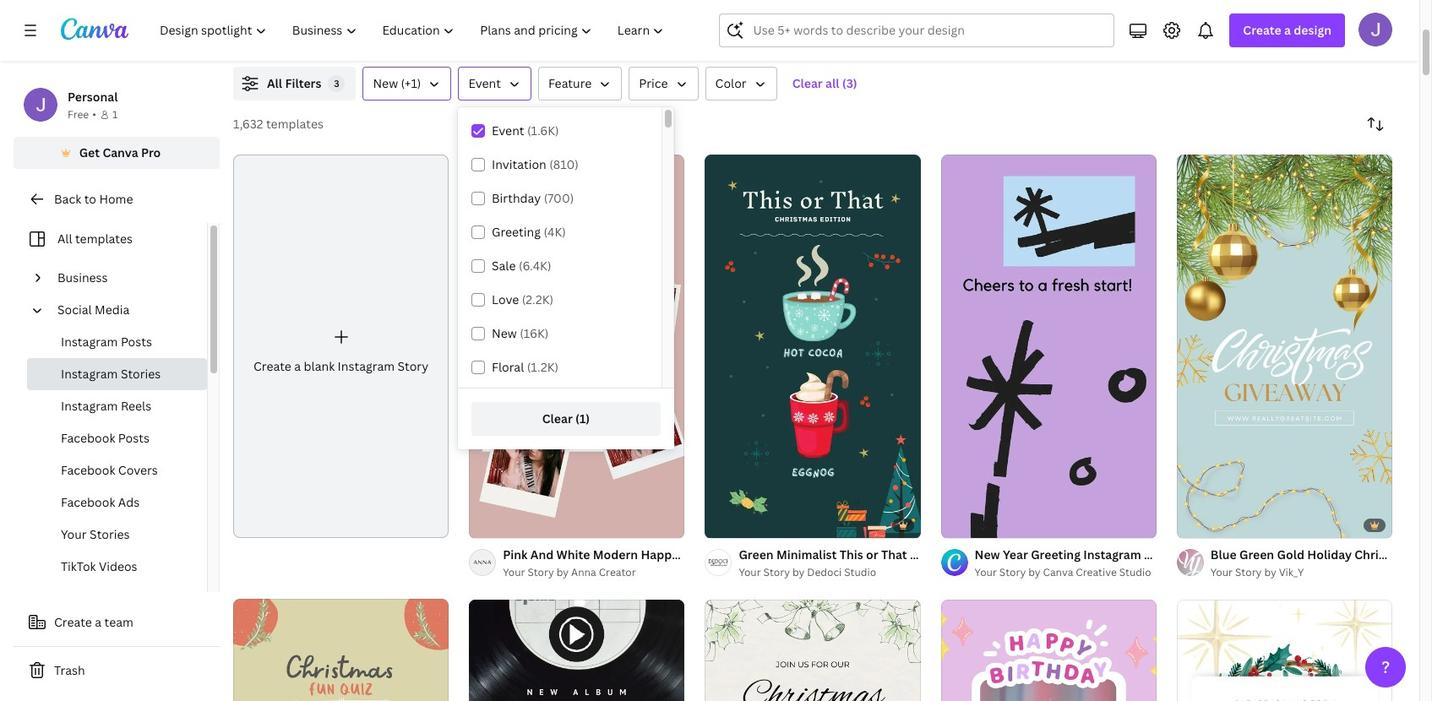 Task type: describe. For each thing, give the bounding box(es) containing it.
all for all templates
[[57, 231, 72, 247]]

home
[[99, 191, 133, 207]]

light purple pink aesthetic cute k-pop happy birthday instagram story image
[[941, 600, 1157, 702]]

clear for clear (1)
[[542, 411, 573, 427]]

your story by canva creative studio link
[[975, 564, 1157, 581]]

clean sketch christmas party invitation instagram story image
[[705, 600, 921, 702]]

blue green gold holiday christmas giv link
[[1211, 546, 1433, 564]]

team
[[104, 615, 133, 631]]

1,632 templates
[[233, 116, 324, 132]]

new (+1) button
[[363, 67, 452, 101]]

get
[[79, 145, 100, 161]]

event (1.6k)
[[492, 123, 559, 139]]

story inside the create a blank instagram story element
[[398, 358, 429, 374]]

free
[[68, 107, 89, 122]]

clear all (3) button
[[784, 67, 866, 101]]

(810)
[[550, 156, 579, 172]]

love (2.2k)
[[492, 292, 554, 308]]

clear (1) button
[[472, 402, 661, 436]]

all for all filters
[[267, 75, 282, 91]]

(6.4k)
[[519, 258, 552, 274]]

new (+1)
[[373, 75, 421, 91]]

white red green simple elegant watercolor christmas party invitation your story image
[[1177, 600, 1393, 702]]

3
[[334, 77, 340, 90]]

floral (1.2k)
[[492, 359, 559, 375]]

instagram posts
[[61, 334, 152, 350]]

story inside your story by dedoci studio link
[[764, 565, 790, 580]]

create for create a team
[[54, 615, 92, 631]]

all filters
[[267, 75, 322, 91]]

free •
[[68, 107, 96, 122]]

and
[[531, 547, 554, 563]]

1 vertical spatial canva
[[1044, 565, 1074, 580]]

all templates link
[[24, 223, 197, 255]]

a for team
[[95, 615, 102, 631]]

get canva pro
[[79, 145, 161, 161]]

creative
[[1076, 565, 1117, 580]]

templates for 1,632 templates
[[266, 116, 324, 132]]

creator
[[599, 565, 636, 580]]

templates for all templates
[[75, 231, 133, 247]]

green minimalist this or that christmas edition instagram story image
[[705, 155, 921, 538]]

anna
[[571, 565, 597, 580]]

instagram posts link
[[27, 326, 207, 358]]

create a team
[[54, 615, 133, 631]]

floral
[[492, 359, 524, 375]]

instagram stories
[[61, 366, 161, 382]]

birthday inside "pink and white modern happy birthday your story your story by anna creator"
[[682, 547, 732, 563]]

business
[[57, 270, 108, 286]]

trash link
[[14, 654, 220, 688]]

instagram story templates image
[[1032, 0, 1393, 46]]

(16k)
[[520, 325, 549, 341]]

tiktok videos
[[61, 559, 137, 575]]

studio inside your story by canva creative studio link
[[1120, 565, 1152, 580]]

clear for clear all (3)
[[793, 75, 823, 91]]

white
[[557, 547, 590, 563]]

price
[[639, 75, 668, 91]]

posts for instagram posts
[[121, 334, 152, 350]]

back to home link
[[14, 183, 220, 216]]

reels
[[121, 398, 151, 414]]

blue green gold holiday christmas giveaway instagram story image
[[1177, 155, 1393, 538]]

to
[[84, 191, 96, 207]]

instagram for instagram posts
[[61, 334, 118, 350]]

happy
[[641, 547, 679, 563]]

0 vertical spatial birthday
[[492, 190, 541, 206]]

ads
[[118, 494, 140, 511]]

instagram reels
[[61, 398, 151, 414]]

social media link
[[51, 294, 197, 326]]

pro
[[141, 145, 161, 161]]

blue
[[1211, 547, 1237, 563]]

create for create a blank instagram story
[[254, 358, 292, 374]]

facebook posts link
[[27, 423, 207, 455]]

(1.2k)
[[527, 359, 559, 375]]

Search search field
[[754, 14, 1104, 46]]

social media
[[57, 302, 130, 318]]

(2.2k)
[[522, 292, 554, 308]]

pink
[[503, 547, 528, 563]]

•
[[92, 107, 96, 122]]

create a design button
[[1230, 14, 1346, 47]]

(700)
[[544, 190, 574, 206]]

dedoci
[[807, 565, 842, 580]]

event button
[[458, 67, 532, 101]]

event for event (1.6k)
[[492, 123, 525, 139]]

tiktok videos link
[[27, 551, 207, 583]]

your story by vik_y link
[[1211, 564, 1393, 581]]

create for create a design
[[1244, 22, 1282, 38]]

back to home
[[54, 191, 133, 207]]

christmas
[[1355, 547, 1414, 563]]

story inside your story by canva creative studio link
[[1000, 565, 1026, 580]]

get canva pro button
[[14, 137, 220, 169]]

price button
[[629, 67, 699, 101]]

new (16k)
[[492, 325, 549, 341]]



Task type: locate. For each thing, give the bounding box(es) containing it.
clear
[[793, 75, 823, 91], [542, 411, 573, 427]]

facebook down instagram reels
[[61, 430, 115, 446]]

canva
[[103, 145, 138, 161], [1044, 565, 1074, 580]]

1 horizontal spatial clear
[[793, 75, 823, 91]]

all templates
[[57, 231, 133, 247]]

0 vertical spatial templates
[[266, 116, 324, 132]]

1 facebook from the top
[[61, 430, 115, 446]]

create inside 'button'
[[54, 615, 92, 631]]

clear all (3)
[[793, 75, 858, 91]]

1 horizontal spatial canva
[[1044, 565, 1074, 580]]

create left team
[[54, 615, 92, 631]]

facebook ads link
[[27, 487, 207, 519]]

create a blank instagram story element
[[233, 155, 449, 538]]

create a blank instagram story
[[254, 358, 429, 374]]

media
[[95, 302, 130, 318]]

1 vertical spatial clear
[[542, 411, 573, 427]]

a inside dropdown button
[[1285, 22, 1292, 38]]

1 vertical spatial templates
[[75, 231, 133, 247]]

tiktok
[[61, 559, 96, 575]]

1 horizontal spatial all
[[267, 75, 282, 91]]

1 vertical spatial facebook
[[61, 462, 115, 478]]

0 horizontal spatial a
[[95, 615, 102, 631]]

0 horizontal spatial canva
[[103, 145, 138, 161]]

1 horizontal spatial new
[[492, 325, 517, 341]]

sale
[[492, 258, 516, 274]]

1 vertical spatial posts
[[118, 430, 150, 446]]

templates down back to home
[[75, 231, 133, 247]]

birthday (700)
[[492, 190, 574, 206]]

2 vertical spatial create
[[54, 615, 92, 631]]

1 vertical spatial birthday
[[682, 547, 732, 563]]

0 vertical spatial facebook
[[61, 430, 115, 446]]

0 vertical spatial all
[[267, 75, 282, 91]]

blue green gold holiday christmas giv your story by vik_y
[[1211, 547, 1433, 580]]

facebook inside "link"
[[61, 494, 115, 511]]

0 horizontal spatial templates
[[75, 231, 133, 247]]

clear left (1)
[[542, 411, 573, 427]]

holiday
[[1308, 547, 1352, 563]]

filters
[[285, 75, 322, 91]]

giv
[[1416, 547, 1433, 563]]

facebook covers
[[61, 462, 158, 478]]

0 horizontal spatial clear
[[542, 411, 573, 427]]

1 vertical spatial all
[[57, 231, 72, 247]]

2 studio from the left
[[1120, 565, 1152, 580]]

a left design
[[1285, 22, 1292, 38]]

2 vertical spatial facebook
[[61, 494, 115, 511]]

0 horizontal spatial studio
[[845, 565, 877, 580]]

trash
[[54, 663, 85, 679]]

0 horizontal spatial new
[[373, 75, 398, 91]]

vik_y
[[1280, 565, 1305, 580]]

new left (16k)
[[492, 325, 517, 341]]

facebook for facebook covers
[[61, 462, 115, 478]]

by
[[557, 565, 569, 580], [793, 565, 805, 580], [1029, 565, 1041, 580], [1265, 565, 1277, 580]]

Sort by button
[[1359, 107, 1393, 141]]

feature
[[549, 75, 592, 91]]

a inside 'button'
[[95, 615, 102, 631]]

0 vertical spatial a
[[1285, 22, 1292, 38]]

instagram for instagram stories
[[61, 366, 118, 382]]

canva inside button
[[103, 145, 138, 161]]

a left blank
[[294, 358, 301, 374]]

create a blank instagram story link
[[233, 155, 449, 538]]

sale (6.4k)
[[492, 258, 552, 274]]

facebook ads
[[61, 494, 140, 511]]

0 vertical spatial clear
[[793, 75, 823, 91]]

social
[[57, 302, 92, 318]]

1 horizontal spatial studio
[[1120, 565, 1152, 580]]

love
[[492, 292, 519, 308]]

your story by dedoci studio link
[[739, 564, 921, 581]]

0 horizontal spatial birthday
[[492, 190, 541, 206]]

instagram down social media
[[61, 334, 118, 350]]

posts down reels
[[118, 430, 150, 446]]

facebook posts
[[61, 430, 150, 446]]

studio right 'dedoci'
[[845, 565, 877, 580]]

blank
[[304, 358, 335, 374]]

a for blank
[[294, 358, 301, 374]]

create a design
[[1244, 22, 1332, 38]]

2 by from the left
[[793, 565, 805, 580]]

create inside dropdown button
[[1244, 22, 1282, 38]]

posts for facebook posts
[[118, 430, 150, 446]]

new inside button
[[373, 75, 398, 91]]

create a team button
[[14, 606, 220, 640]]

0 horizontal spatial all
[[57, 231, 72, 247]]

0 vertical spatial event
[[469, 75, 501, 91]]

4 by from the left
[[1265, 565, 1277, 580]]

0 vertical spatial canva
[[103, 145, 138, 161]]

your stories link
[[27, 519, 207, 551]]

new
[[373, 75, 398, 91], [492, 325, 517, 341]]

green
[[1240, 547, 1275, 563]]

create left design
[[1244, 22, 1282, 38]]

your story by canva creative studio
[[975, 565, 1152, 580]]

greeting
[[492, 224, 541, 240]]

jacob simon image
[[1359, 13, 1393, 46]]

modern
[[593, 547, 638, 563]]

1
[[112, 107, 118, 122]]

back
[[54, 191, 81, 207]]

2 horizontal spatial create
[[1244, 22, 1282, 38]]

instagram up facebook posts
[[61, 398, 118, 414]]

new for new (16k)
[[492, 325, 517, 341]]

stories down facebook ads "link"
[[90, 527, 130, 543]]

facebook
[[61, 430, 115, 446], [61, 462, 115, 478], [61, 494, 115, 511]]

clear left all
[[793, 75, 823, 91]]

posts
[[121, 334, 152, 350], [118, 430, 150, 446]]

1 studio from the left
[[845, 565, 877, 580]]

stories for your stories
[[90, 527, 130, 543]]

studio right creative
[[1120, 565, 1152, 580]]

all left filters
[[267, 75, 282, 91]]

birthday up greeting
[[492, 190, 541, 206]]

new for new (+1)
[[373, 75, 398, 91]]

covers
[[118, 462, 158, 478]]

create left blank
[[254, 358, 292, 374]]

a left team
[[95, 615, 102, 631]]

posts down social media link
[[121, 334, 152, 350]]

by inside the blue green gold holiday christmas giv your story by vik_y
[[1265, 565, 1277, 580]]

3 facebook from the top
[[61, 494, 115, 511]]

1 vertical spatial create
[[254, 358, 292, 374]]

event for event
[[469, 75, 501, 91]]

story inside the blue green gold holiday christmas giv your story by vik_y
[[1236, 565, 1262, 580]]

1 vertical spatial stories
[[90, 527, 130, 543]]

beige playful christmas quiz instagram story image
[[233, 599, 449, 702]]

by down white
[[557, 565, 569, 580]]

stories up reels
[[121, 366, 161, 382]]

0 horizontal spatial create
[[54, 615, 92, 631]]

your stories
[[61, 527, 130, 543]]

facebook for facebook posts
[[61, 430, 115, 446]]

personal
[[68, 89, 118, 105]]

None search field
[[720, 14, 1115, 47]]

by left vik_y
[[1265, 565, 1277, 580]]

0 vertical spatial create
[[1244, 22, 1282, 38]]

2 facebook from the top
[[61, 462, 115, 478]]

pink and white modern happy birthday your story image
[[469, 155, 685, 538]]

0 vertical spatial stories
[[121, 366, 161, 382]]

2 vertical spatial a
[[95, 615, 102, 631]]

feature button
[[538, 67, 622, 101]]

business link
[[51, 262, 197, 294]]

by left 'dedoci'
[[793, 565, 805, 580]]

by inside "pink and white modern happy birthday your story your story by anna creator"
[[557, 565, 569, 580]]

canva left pro
[[103, 145, 138, 161]]

instagram right blank
[[338, 358, 395, 374]]

event left (1.6k)
[[492, 123, 525, 139]]

videos
[[99, 559, 137, 575]]

a for design
[[1285, 22, 1292, 38]]

clear (1)
[[542, 411, 590, 427]]

studio inside your story by dedoci studio link
[[845, 565, 877, 580]]

(1)
[[576, 411, 590, 427]]

all down back
[[57, 231, 72, 247]]

facebook covers link
[[27, 455, 207, 487]]

1,632
[[233, 116, 263, 132]]

facebook up your stories
[[61, 494, 115, 511]]

templates down all filters
[[266, 116, 324, 132]]

create
[[1244, 22, 1282, 38], [254, 358, 292, 374], [54, 615, 92, 631]]

canva left creative
[[1044, 565, 1074, 580]]

1 horizontal spatial templates
[[266, 116, 324, 132]]

birthday right the happy
[[682, 547, 732, 563]]

facebook for facebook ads
[[61, 494, 115, 511]]

pink and white modern happy birthday your story link
[[503, 546, 795, 564]]

your story by anna creator link
[[503, 564, 685, 581]]

event
[[469, 75, 501, 91], [492, 123, 525, 139]]

1 horizontal spatial create
[[254, 358, 292, 374]]

1 horizontal spatial birthday
[[682, 547, 732, 563]]

0 vertical spatial posts
[[121, 334, 152, 350]]

new left (+1) in the top left of the page
[[373, 75, 398, 91]]

your inside the blue green gold holiday christmas giv your story by vik_y
[[1211, 565, 1233, 580]]

0 vertical spatial new
[[373, 75, 398, 91]]

greeting (4k)
[[492, 224, 566, 240]]

3 by from the left
[[1029, 565, 1041, 580]]

color
[[716, 75, 747, 91]]

event inside event button
[[469, 75, 501, 91]]

instagram for instagram reels
[[61, 398, 118, 414]]

pink and white modern happy birthday your story your story by anna creator
[[503, 547, 795, 580]]

instagram up instagram reels
[[61, 366, 118, 382]]

top level navigation element
[[149, 14, 679, 47]]

stories for instagram stories
[[121, 366, 161, 382]]

(1.6k)
[[527, 123, 559, 139]]

new year greeting instagram story in lavender black sky blue scribbles and doodles style image
[[941, 155, 1157, 538]]

1 vertical spatial a
[[294, 358, 301, 374]]

3 filter options selected element
[[328, 75, 345, 92]]

1 horizontal spatial a
[[294, 358, 301, 374]]

all
[[267, 75, 282, 91], [57, 231, 72, 247]]

event up event (1.6k)
[[469, 75, 501, 91]]

invitation
[[492, 156, 547, 172]]

(4k)
[[544, 224, 566, 240]]

1 by from the left
[[557, 565, 569, 580]]

2 horizontal spatial a
[[1285, 22, 1292, 38]]

(+1)
[[401, 75, 421, 91]]

1 vertical spatial event
[[492, 123, 525, 139]]

(3)
[[843, 75, 858, 91]]

birthday
[[492, 190, 541, 206], [682, 547, 732, 563]]

1 vertical spatial new
[[492, 325, 517, 341]]

invitation (810)
[[492, 156, 579, 172]]

facebook up the facebook ads
[[61, 462, 115, 478]]

color button
[[705, 67, 777, 101]]

by left creative
[[1029, 565, 1041, 580]]



Task type: vqa. For each thing, say whether or not it's contained in the screenshot.
the Get Canva Pro button
yes



